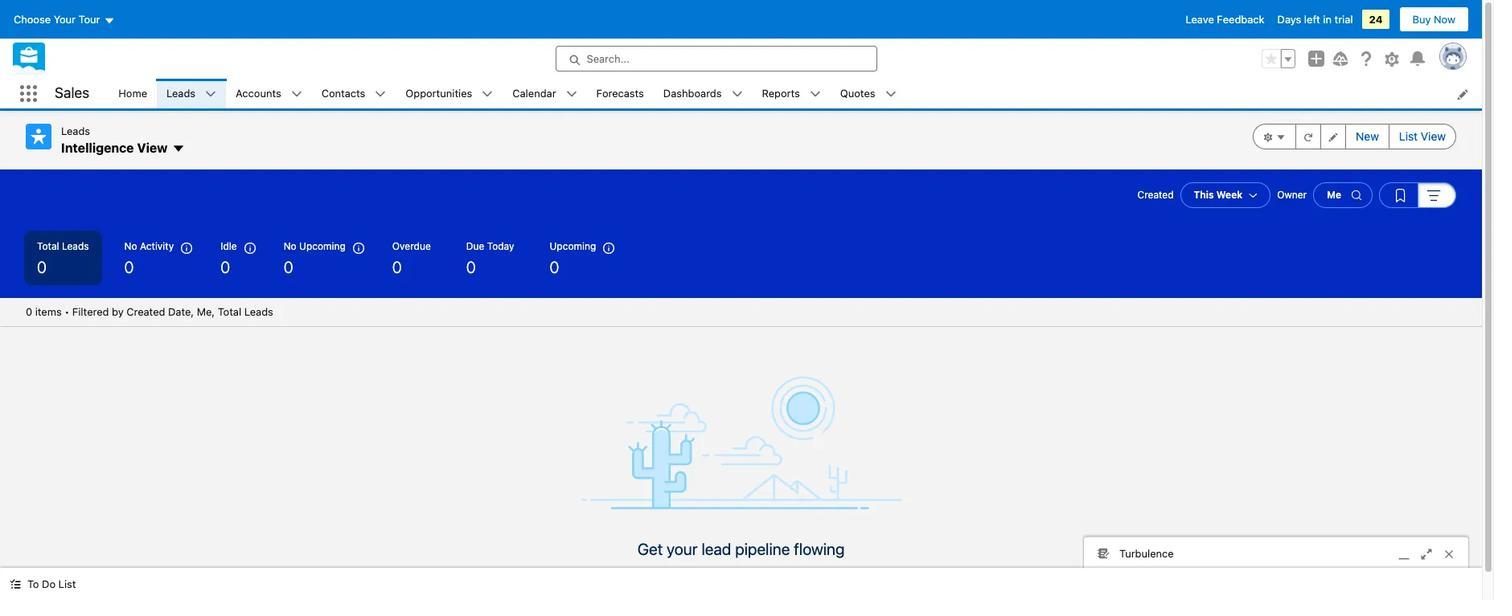 Task type: locate. For each thing, give the bounding box(es) containing it.
1 horizontal spatial list
[[1400, 130, 1418, 143]]

text default image left accounts link at the top of the page
[[205, 89, 216, 100]]

created left "this"
[[1138, 189, 1174, 201]]

leads link
[[157, 79, 205, 109]]

intelligence
[[61, 140, 134, 155]]

text default image inside 'dashboards' "list item"
[[732, 89, 743, 100]]

match
[[698, 567, 729, 580]]

0
[[37, 258, 47, 277], [124, 258, 134, 277], [221, 258, 230, 277], [284, 258, 293, 277], [392, 258, 402, 277], [466, 258, 476, 277], [550, 258, 559, 277], [26, 306, 32, 319]]

0 down 'due'
[[466, 258, 476, 277]]

total up items
[[37, 241, 59, 253]]

text default image inside "leads" list item
[[205, 89, 216, 100]]

1 horizontal spatial your
[[732, 567, 753, 580]]

0 horizontal spatial view
[[137, 140, 168, 155]]

selections,
[[756, 567, 809, 580]]

new
[[1356, 130, 1380, 143]]

text default image inside 'accounts' list item
[[291, 89, 302, 100]]

text default image for opportunities
[[482, 89, 493, 100]]

dashboards link
[[654, 79, 732, 109]]

0 horizontal spatial upcoming
[[299, 241, 346, 253]]

quotes
[[841, 87, 876, 100]]

24
[[1370, 13, 1383, 26]]

when
[[570, 567, 598, 580]]

no upcoming
[[284, 241, 346, 253]]

1 horizontal spatial created
[[1138, 189, 1174, 201]]

text default image right contacts
[[375, 89, 386, 100]]

leads up •
[[62, 241, 89, 253]]

text default image for reports
[[810, 89, 821, 100]]

text default image down leads "link"
[[172, 143, 185, 155]]

0 right 'due today 0'
[[550, 258, 559, 277]]

dashboards list item
[[654, 79, 753, 109]]

pipeline
[[735, 541, 790, 559]]

text default image left to in the bottom left of the page
[[10, 579, 21, 591]]

home
[[118, 87, 147, 100]]

see
[[840, 567, 857, 580]]

filtered
[[72, 306, 109, 319]]

no for no upcoming
[[284, 241, 297, 253]]

1 horizontal spatial view
[[1421, 130, 1446, 143]]

them
[[860, 567, 885, 580]]

leads up intelligence
[[61, 125, 90, 138]]

0 vertical spatial created
[[1138, 189, 1174, 201]]

calendar
[[513, 87, 556, 100]]

lead
[[702, 541, 732, 559]]

calendar link
[[503, 79, 566, 109]]

text default image for dashboards
[[732, 89, 743, 100]]

text default image inside quotes list item
[[885, 89, 897, 100]]

list inside button
[[1400, 130, 1418, 143]]

items
[[35, 306, 62, 319]]

contacts list item
[[312, 79, 396, 109]]

leads
[[167, 87, 196, 100], [61, 125, 90, 138], [62, 241, 89, 253], [244, 306, 273, 319]]

0 vertical spatial group
[[1262, 49, 1296, 68]]

0 horizontal spatial total
[[37, 241, 59, 253]]

0 horizontal spatial no
[[124, 241, 137, 253]]

1 text default image from the left
[[205, 89, 216, 100]]

text default image
[[291, 89, 302, 100], [375, 89, 386, 100], [732, 89, 743, 100], [810, 89, 821, 100], [172, 143, 185, 155], [10, 579, 21, 591]]

1 vertical spatial total
[[218, 306, 242, 319]]

4 text default image from the left
[[885, 89, 897, 100]]

group down days
[[1262, 49, 1296, 68]]

0 up items
[[37, 258, 47, 277]]

text default image for contacts
[[375, 89, 386, 100]]

2 vertical spatial group
[[1380, 183, 1457, 208]]

0 inside total leads 0
[[37, 258, 47, 277]]

text default image inside calendar list item
[[566, 89, 577, 100]]

total right the me,
[[218, 306, 242, 319]]

your right match
[[732, 567, 753, 580]]

1 horizontal spatial upcoming
[[550, 241, 596, 253]]

search...
[[587, 52, 630, 65]]

list
[[109, 79, 1483, 109]]

are
[[629, 567, 645, 580]]

text default image left calendar link
[[482, 89, 493, 100]]

get
[[638, 541, 663, 559]]

2 text default image from the left
[[482, 89, 493, 100]]

created
[[1138, 189, 1174, 201], [127, 306, 165, 319]]

reports list item
[[753, 79, 831, 109]]

1 horizontal spatial no
[[284, 241, 297, 253]]

choose your tour
[[14, 13, 100, 26]]

accounts link
[[226, 79, 291, 109]]

text default image down search... button
[[732, 89, 743, 100]]

text default image right the quotes
[[885, 89, 897, 100]]

0 vertical spatial list
[[1400, 130, 1418, 143]]

0 vertical spatial total
[[37, 241, 59, 253]]

group up me button
[[1253, 124, 1457, 150]]

list view button
[[1389, 124, 1457, 150]]

1 vertical spatial list
[[58, 578, 76, 591]]

view
[[1421, 130, 1446, 143], [137, 140, 168, 155]]

0 inside 'due today 0'
[[466, 258, 476, 277]]

to
[[27, 578, 39, 591]]

created right by
[[127, 306, 165, 319]]

0 items • filtered by created date, me, total leads
[[26, 306, 273, 319]]

text default image right reports
[[810, 89, 821, 100]]

leads list item
[[157, 79, 226, 109]]

0 down no upcoming
[[284, 258, 293, 277]]

list right 'new'
[[1400, 130, 1418, 143]]

do
[[42, 578, 56, 591]]

no right idle
[[284, 241, 297, 253]]

me button
[[1314, 183, 1373, 208]]

text default image for calendar
[[566, 89, 577, 100]]

intelligence view
[[61, 140, 168, 155]]

text default image inside contacts list item
[[375, 89, 386, 100]]

0 vertical spatial your
[[667, 541, 698, 559]]

quotes list item
[[831, 79, 906, 109]]

group down list view button
[[1380, 183, 1457, 208]]

0 horizontal spatial created
[[127, 306, 165, 319]]

text default image inside to do list button
[[10, 579, 21, 591]]

text default image inside reports list item
[[810, 89, 821, 100]]

upcoming
[[299, 241, 346, 253], [550, 241, 596, 253]]

list right "do"
[[58, 578, 76, 591]]

by
[[112, 306, 124, 319]]

view inside button
[[1421, 130, 1446, 143]]

days
[[1278, 13, 1302, 26]]

text default image for accounts
[[291, 89, 302, 100]]

view right 'new'
[[1421, 130, 1446, 143]]

me
[[1328, 189, 1342, 201]]

3 text default image from the left
[[566, 89, 577, 100]]

group
[[1262, 49, 1296, 68], [1253, 124, 1457, 150], [1380, 183, 1457, 208]]

now
[[1434, 13, 1456, 26]]

view right intelligence
[[137, 140, 168, 155]]

sales
[[55, 85, 90, 102]]

accounts
[[236, 87, 281, 100]]

0 horizontal spatial list
[[58, 578, 76, 591]]

•
[[65, 306, 69, 319]]

leads right home
[[167, 87, 196, 100]]

2 no from the left
[[284, 241, 297, 253]]

me,
[[197, 306, 215, 319]]

total
[[37, 241, 59, 253], [218, 306, 242, 319]]

text default image inside opportunities list item
[[482, 89, 493, 100]]

total inside total leads 0
[[37, 241, 59, 253]]

your up that
[[667, 541, 698, 559]]

view for intelligence view
[[137, 140, 168, 155]]

your
[[667, 541, 698, 559], [732, 567, 753, 580]]

leads
[[647, 567, 673, 580]]

no
[[124, 241, 137, 253], [284, 241, 297, 253]]

you'll
[[812, 567, 837, 580]]

no left activity
[[124, 241, 137, 253]]

list
[[1400, 130, 1418, 143], [58, 578, 76, 591]]

tour
[[79, 13, 100, 26]]

list inside button
[[58, 578, 76, 591]]

1 vertical spatial group
[[1253, 124, 1457, 150]]

1 no from the left
[[124, 241, 137, 253]]

turbulence
[[1120, 547, 1174, 560]]

0 down overdue
[[392, 258, 402, 277]]

left
[[1305, 13, 1321, 26]]

new button
[[1346, 124, 1390, 150]]

leads inside total leads 0
[[62, 241, 89, 253]]

overdue 0
[[392, 241, 431, 277]]

this week
[[1194, 189, 1243, 201]]

text default image right accounts
[[291, 89, 302, 100]]

text default image
[[205, 89, 216, 100], [482, 89, 493, 100], [566, 89, 577, 100], [885, 89, 897, 100]]

quotes link
[[831, 79, 885, 109]]

there
[[601, 567, 626, 580]]

total leads 0
[[37, 241, 89, 277]]

text default image right calendar
[[566, 89, 577, 100]]



Task type: describe. For each thing, give the bounding box(es) containing it.
to do list
[[27, 578, 76, 591]]

calendar list item
[[503, 79, 587, 109]]

reports link
[[753, 79, 810, 109]]

no for no activity
[[124, 241, 137, 253]]

flowing
[[794, 541, 845, 559]]

owner
[[1278, 189, 1307, 201]]

contacts
[[322, 87, 366, 100]]

text default image for quotes
[[885, 89, 897, 100]]

group containing new
[[1253, 124, 1457, 150]]

accounts list item
[[226, 79, 312, 109]]

0 down idle
[[221, 258, 230, 277]]

leads inside "link"
[[167, 87, 196, 100]]

search... button
[[555, 46, 877, 72]]

forecasts
[[597, 87, 644, 100]]

buy
[[1413, 13, 1432, 26]]

that
[[676, 567, 696, 580]]

date,
[[168, 306, 194, 319]]

view for list view
[[1421, 130, 1446, 143]]

list containing home
[[109, 79, 1483, 109]]

0 down no activity
[[124, 258, 134, 277]]

opportunities
[[406, 87, 472, 100]]

week
[[1217, 189, 1243, 201]]

0 items • filtered by created date, me, total leads status
[[26, 306, 273, 319]]

buy now button
[[1399, 6, 1470, 32]]

idle
[[221, 241, 237, 253]]

trial
[[1335, 13, 1353, 26]]

0 inside the overdue 0
[[392, 258, 402, 277]]

overdue
[[392, 241, 431, 253]]

list view
[[1400, 130, 1446, 143]]

1 upcoming from the left
[[299, 241, 346, 253]]

1 horizontal spatial total
[[218, 306, 242, 319]]

leads right the me,
[[244, 306, 273, 319]]

1 vertical spatial your
[[732, 567, 753, 580]]

due today 0
[[466, 241, 514, 277]]

choose your tour button
[[13, 6, 115, 32]]

here.
[[888, 567, 913, 580]]

1 vertical spatial created
[[127, 306, 165, 319]]

this week button
[[1181, 183, 1271, 208]]

today
[[487, 241, 514, 253]]

your
[[54, 13, 76, 26]]

feedback
[[1217, 13, 1265, 26]]

due
[[466, 241, 485, 253]]

choose
[[14, 13, 51, 26]]

2 upcoming from the left
[[550, 241, 596, 253]]

dashboards
[[664, 87, 722, 100]]

text default image for leads
[[205, 89, 216, 100]]

activity
[[140, 241, 174, 253]]

no activity
[[124, 241, 174, 253]]

days left in trial
[[1278, 13, 1353, 26]]

this
[[1194, 189, 1214, 201]]

in
[[1324, 13, 1332, 26]]

key performance indicators group
[[0, 231, 1483, 298]]

0 horizontal spatial your
[[667, 541, 698, 559]]

leave
[[1186, 13, 1215, 26]]

leave feedback
[[1186, 13, 1265, 26]]

contacts link
[[312, 79, 375, 109]]

forecasts link
[[587, 79, 654, 109]]

opportunities list item
[[396, 79, 503, 109]]

0 left items
[[26, 306, 32, 319]]

home link
[[109, 79, 157, 109]]

leave feedback link
[[1186, 13, 1265, 26]]

reports
[[762, 87, 800, 100]]

opportunities link
[[396, 79, 482, 109]]

buy now
[[1413, 13, 1456, 26]]

to do list button
[[0, 569, 86, 601]]

get your lead pipeline flowing when there are leads that match your selections, you'll see them here.
[[570, 541, 913, 580]]



Task type: vqa. For each thing, say whether or not it's contained in the screenshot.
Is
no



